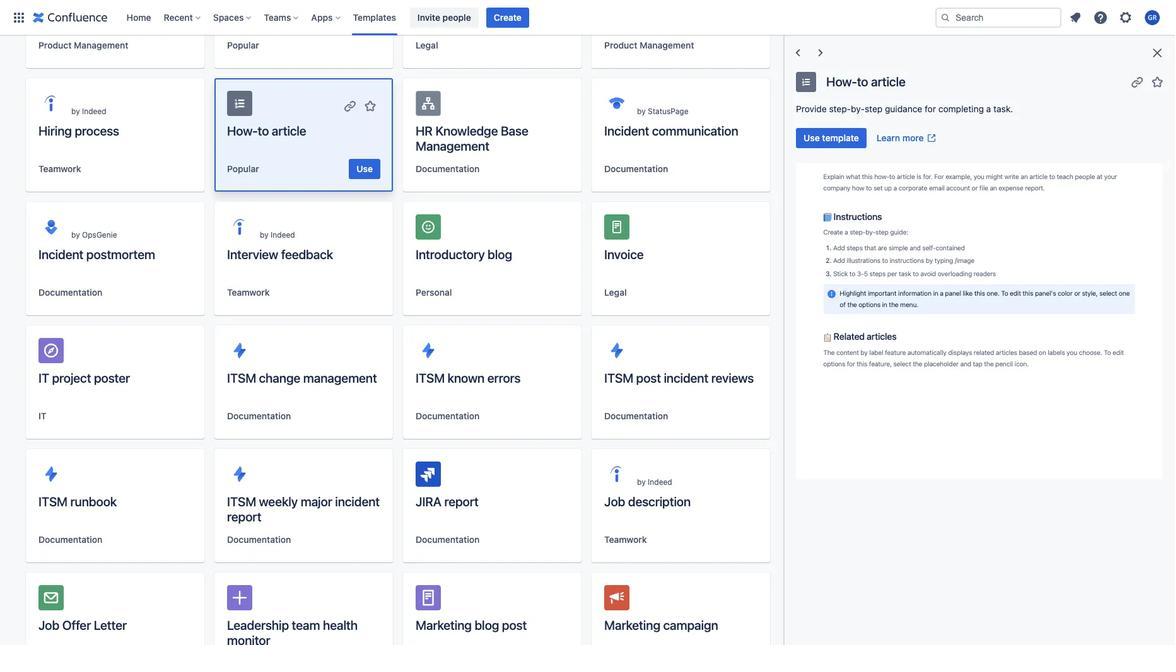 Task type: vqa. For each thing, say whether or not it's contained in the screenshot.


Task type: locate. For each thing, give the bounding box(es) containing it.
known
[[448, 371, 484, 385]]

0 horizontal spatial how-
[[227, 124, 258, 138]]

0 vertical spatial to
[[857, 74, 868, 89]]

0 horizontal spatial indeed
[[82, 107, 106, 116]]

hr knowledge base management
[[416, 124, 528, 153]]

0 horizontal spatial marketing
[[416, 618, 472, 633]]

job offer letter
[[38, 618, 127, 633]]

0 horizontal spatial product management
[[38, 40, 128, 50]]

by up interview on the left of the page
[[260, 230, 268, 240]]

post inside button
[[502, 618, 527, 633]]

2 popular from the top
[[227, 163, 259, 174]]

documentation down jira report
[[416, 534, 480, 545]]

0 horizontal spatial teamwork button
[[38, 163, 81, 175]]

1 horizontal spatial incident
[[604, 124, 649, 138]]

to
[[857, 74, 868, 89], [258, 124, 269, 138]]

previous template image
[[790, 45, 805, 61]]

it down it project poster
[[38, 411, 46, 421]]

share link image
[[1130, 74, 1145, 89], [343, 98, 358, 114]]

use down templates link
[[357, 40, 373, 50]]

0 horizontal spatial teamwork
[[38, 163, 81, 174]]

by indeed up interview feedback
[[260, 230, 295, 240]]

0 vertical spatial popular button
[[227, 39, 259, 52]]

marketing blog post button
[[403, 573, 582, 645]]

by indeed up description
[[637, 477, 672, 487]]

2 product from the left
[[604, 40, 637, 50]]

1 horizontal spatial teamwork button
[[227, 286, 270, 299]]

by for description
[[637, 477, 646, 487]]

settings icon image
[[1118, 10, 1133, 25]]

documentation for report
[[416, 534, 480, 545]]

2 horizontal spatial indeed
[[648, 477, 672, 487]]

postmortem
[[86, 247, 155, 262]]

report right jira at the bottom left of the page
[[444, 494, 479, 509]]

teamwork down hiring
[[38, 163, 81, 174]]

job left offer
[[38, 618, 59, 633]]

home link
[[123, 7, 155, 27]]

invoice
[[604, 247, 644, 262]]

a
[[986, 103, 991, 114]]

documentation button down itsm runbook
[[38, 534, 102, 546]]

indeed up description
[[648, 477, 672, 487]]

documentation for postmortem
[[38, 287, 102, 298]]

it for it
[[38, 411, 46, 421]]

1 horizontal spatial marketing
[[604, 618, 660, 633]]

1 vertical spatial how-to article
[[227, 124, 306, 138]]

article
[[871, 74, 906, 89], [272, 124, 306, 138]]

1 horizontal spatial management
[[416, 139, 489, 153]]

documentation button down jira report
[[416, 534, 480, 546]]

1 marketing from the left
[[416, 618, 472, 633]]

incident left reviews
[[664, 371, 708, 385]]

invite
[[417, 12, 440, 22]]

by indeed for process
[[71, 107, 106, 116]]

1 vertical spatial blog
[[475, 618, 499, 633]]

by indeed for feedback
[[260, 230, 295, 240]]

1 vertical spatial popular button
[[227, 163, 259, 175]]

1 vertical spatial incident
[[38, 247, 83, 262]]

blog
[[488, 247, 512, 262], [475, 618, 499, 633]]

it for it project poster
[[38, 371, 49, 385]]

job inside job offer letter button
[[38, 618, 59, 633]]

incident right major
[[335, 494, 380, 509]]

home
[[126, 12, 151, 22]]

jira report
[[416, 494, 479, 509]]

1 horizontal spatial article
[[871, 74, 906, 89]]

2 horizontal spatial teamwork button
[[604, 534, 647, 546]]

2 vertical spatial by indeed
[[637, 477, 672, 487]]

1 horizontal spatial report
[[444, 494, 479, 509]]

documentation button for known
[[416, 410, 480, 423]]

banner containing home
[[0, 0, 1175, 35]]

1 vertical spatial teamwork
[[227, 287, 270, 298]]

legal button
[[403, 0, 582, 68], [416, 39, 438, 52], [604, 286, 627, 299]]

2 marketing from the left
[[604, 618, 660, 633]]

2 vertical spatial indeed
[[648, 477, 672, 487]]

share link image left star how-to article icon
[[1130, 74, 1145, 89]]

0 horizontal spatial post
[[502, 618, 527, 633]]

invite people button
[[410, 7, 479, 27]]

project
[[52, 371, 91, 385]]

use template
[[804, 132, 859, 143]]

marketing for marketing campaign
[[604, 618, 660, 633]]

documentation down itsm runbook
[[38, 534, 102, 545]]

team
[[292, 618, 320, 633]]

1 it from the top
[[38, 371, 49, 385]]

2 it from the top
[[38, 411, 46, 421]]

1 horizontal spatial job
[[604, 494, 625, 509]]

job
[[604, 494, 625, 509], [38, 618, 59, 633]]

itsm inside itsm weekly major incident report
[[227, 494, 256, 509]]

1 horizontal spatial how-
[[826, 74, 857, 89]]

people
[[443, 12, 471, 22]]

offer
[[62, 618, 91, 633]]

1 horizontal spatial legal
[[604, 287, 627, 298]]

0 horizontal spatial product
[[38, 40, 72, 50]]

1 horizontal spatial teamwork
[[227, 287, 270, 298]]

reviews
[[711, 371, 754, 385]]

1 product from the left
[[38, 40, 72, 50]]

1 vertical spatial by indeed
[[260, 230, 295, 240]]

it left project
[[38, 371, 49, 385]]

0 vertical spatial incident
[[604, 124, 649, 138]]

0 horizontal spatial how-to article
[[227, 124, 306, 138]]

1 vertical spatial it
[[38, 411, 46, 421]]

1 horizontal spatial share link image
[[1130, 74, 1145, 89]]

documentation down the itsm post incident reviews
[[604, 411, 668, 421]]

0 vertical spatial article
[[871, 74, 906, 89]]

use left template on the top of page
[[804, 132, 820, 143]]

marketing
[[416, 618, 472, 633], [604, 618, 660, 633]]

by indeed
[[71, 107, 106, 116], [260, 230, 295, 240], [637, 477, 672, 487]]

apps button
[[307, 7, 345, 27]]

job offer letter button
[[26, 573, 204, 645]]

1 product management from the left
[[38, 40, 128, 50]]

product
[[38, 40, 72, 50], [604, 40, 637, 50]]

incident down by statuspage
[[604, 124, 649, 138]]

teamwork down interview on the left of the page
[[227, 287, 270, 298]]

legal
[[416, 40, 438, 50], [604, 287, 627, 298]]

documentation down 'incident postmortem'
[[38, 287, 102, 298]]

0 vertical spatial job
[[604, 494, 625, 509]]

by
[[71, 107, 80, 116], [637, 107, 646, 116], [71, 230, 80, 240], [260, 230, 268, 240], [637, 477, 646, 487]]

incident for incident communication
[[604, 124, 649, 138]]

indeed up process at the top left of the page
[[82, 107, 106, 116]]

0 horizontal spatial report
[[227, 510, 261, 524]]

appswitcher icon image
[[11, 10, 26, 25]]

use down recent
[[168, 40, 184, 50]]

0 vertical spatial incident
[[664, 371, 708, 385]]

documentation button down hr knowledge base management
[[416, 163, 480, 175]]

1 vertical spatial teamwork button
[[227, 286, 270, 299]]

documentation down incident communication
[[604, 163, 668, 174]]

by left 'statuspage'
[[637, 107, 646, 116]]

0 vertical spatial share link image
[[1130, 74, 1145, 89]]

marketing blog post
[[416, 618, 527, 633]]

documentation button down known at the bottom left
[[416, 410, 480, 423]]

1 horizontal spatial product management
[[604, 40, 694, 50]]

1 horizontal spatial product
[[604, 40, 637, 50]]

popular for 2nd popular button from the top of the page
[[227, 163, 259, 174]]

documentation button down 'incident postmortem'
[[38, 286, 102, 299]]

close image
[[1150, 45, 1165, 61]]

teamwork button down "job description" at the bottom right
[[604, 534, 647, 546]]

blog for introductory
[[488, 247, 512, 262]]

leadership team health monitor button
[[214, 573, 393, 645]]

documentation button down weekly
[[227, 534, 291, 546]]

change
[[259, 371, 300, 385]]

0 vertical spatial popular
[[227, 40, 259, 50]]

template
[[822, 132, 859, 143]]

teamwork button for job
[[604, 534, 647, 546]]

documentation button down change
[[227, 410, 291, 423]]

0 horizontal spatial share link image
[[343, 98, 358, 114]]

personal
[[416, 287, 452, 298]]

1 horizontal spatial incident
[[664, 371, 708, 385]]

marketing for marketing blog post
[[416, 618, 472, 633]]

invite people
[[417, 12, 471, 22]]

2 vertical spatial teamwork button
[[604, 534, 647, 546]]

banner
[[0, 0, 1175, 35]]

legal down invite
[[416, 40, 438, 50]]

documentation button for knowledge
[[416, 163, 480, 175]]

1 horizontal spatial indeed
[[271, 230, 295, 240]]

spaces button
[[209, 7, 256, 27]]

documentation down hr knowledge base management
[[416, 163, 480, 174]]

by left "opsgenie"
[[71, 230, 80, 240]]

management
[[74, 40, 128, 50], [640, 40, 694, 50], [416, 139, 489, 153]]

opsgenie
[[82, 230, 117, 240]]

teamwork for interview
[[227, 287, 270, 298]]

it
[[38, 371, 49, 385], [38, 411, 46, 421]]

0 vertical spatial blog
[[488, 247, 512, 262]]

0 horizontal spatial incident
[[335, 494, 380, 509]]

indeed
[[82, 107, 106, 116], [271, 230, 295, 240], [648, 477, 672, 487]]

documentation button down the itsm post incident reviews
[[604, 410, 668, 423]]

0 vertical spatial indeed
[[82, 107, 106, 116]]

use button
[[160, 35, 192, 56], [349, 35, 380, 56], [349, 159, 380, 179]]

2 vertical spatial teamwork
[[604, 534, 647, 545]]

teamwork for job
[[604, 534, 647, 545]]

teamwork for hiring
[[38, 163, 81, 174]]

documentation
[[416, 163, 480, 174], [604, 163, 668, 174], [38, 287, 102, 298], [227, 411, 291, 421], [416, 411, 480, 421], [604, 411, 668, 421], [38, 534, 102, 545], [227, 534, 291, 545], [416, 534, 480, 545]]

0 vertical spatial post
[[636, 371, 661, 385]]

how-to article
[[826, 74, 906, 89], [227, 124, 306, 138]]

your profile and preferences image
[[1145, 10, 1160, 25]]

1 vertical spatial report
[[227, 510, 261, 524]]

campaign
[[663, 618, 718, 633]]

1 vertical spatial article
[[272, 124, 306, 138]]

report down weekly
[[227, 510, 261, 524]]

job for job offer letter
[[38, 618, 59, 633]]

by for process
[[71, 107, 80, 116]]

documentation button
[[416, 163, 480, 175], [604, 163, 668, 175], [38, 286, 102, 299], [227, 410, 291, 423], [416, 410, 480, 423], [604, 410, 668, 423], [38, 534, 102, 546], [227, 534, 291, 546], [416, 534, 480, 546]]

teamwork button down hiring
[[38, 163, 81, 175]]

itsm weekly major incident report
[[227, 494, 380, 524]]

1 vertical spatial job
[[38, 618, 59, 633]]

0 vertical spatial by indeed
[[71, 107, 106, 116]]

1 vertical spatial post
[[502, 618, 527, 633]]

documentation down change
[[227, 411, 291, 421]]

management inside hr knowledge base management
[[416, 139, 489, 153]]

jira
[[416, 494, 441, 509]]

itsm for itsm post incident reviews
[[604, 371, 633, 385]]

templates
[[353, 12, 396, 22]]

1 vertical spatial how-
[[227, 124, 258, 138]]

0 horizontal spatial incident
[[38, 247, 83, 262]]

legal down the invoice
[[604, 287, 627, 298]]

documentation button for weekly
[[227, 534, 291, 546]]

interview
[[227, 247, 278, 262]]

documentation down known at the bottom left
[[416, 411, 480, 421]]

0 vertical spatial report
[[444, 494, 479, 509]]

step-
[[829, 103, 851, 114]]

0 horizontal spatial legal
[[416, 40, 438, 50]]

0 vertical spatial it
[[38, 371, 49, 385]]

documentation button down incident communication
[[604, 163, 668, 175]]

documentation down weekly
[[227, 534, 291, 545]]

spaces
[[213, 12, 244, 22]]

itsm
[[227, 371, 256, 385], [416, 371, 445, 385], [604, 371, 633, 385], [38, 494, 67, 509], [227, 494, 256, 509]]

0 horizontal spatial job
[[38, 618, 59, 633]]

teamwork
[[38, 163, 81, 174], [227, 287, 270, 298], [604, 534, 647, 545]]

1 vertical spatial popular
[[227, 163, 259, 174]]

product management
[[38, 40, 128, 50], [604, 40, 694, 50]]

indeed up interview feedback
[[271, 230, 295, 240]]

incident down by opsgenie
[[38, 247, 83, 262]]

itsm for itsm known errors
[[416, 371, 445, 385]]

1 popular from the top
[[227, 40, 259, 50]]

1 horizontal spatial post
[[636, 371, 661, 385]]

blog inside button
[[475, 618, 499, 633]]

teamwork down "job description" at the bottom right
[[604, 534, 647, 545]]

incident
[[664, 371, 708, 385], [335, 494, 380, 509]]

by up hiring process
[[71, 107, 80, 116]]

documentation button for runbook
[[38, 534, 102, 546]]

2 horizontal spatial by indeed
[[637, 477, 672, 487]]

job left description
[[604, 494, 625, 509]]

1 vertical spatial indeed
[[271, 230, 295, 240]]

0 vertical spatial how-to article
[[826, 74, 906, 89]]

1 vertical spatial to
[[258, 124, 269, 138]]

0 vertical spatial how-
[[826, 74, 857, 89]]

1 vertical spatial share link image
[[343, 98, 358, 114]]

0 vertical spatial teamwork
[[38, 163, 81, 174]]

confluence image
[[33, 10, 108, 25], [33, 10, 108, 25]]

1 vertical spatial incident
[[335, 494, 380, 509]]

by indeed up process at the top left of the page
[[71, 107, 106, 116]]

Search field
[[935, 7, 1062, 27]]

teamwork button down interview on the left of the page
[[227, 286, 270, 299]]

1 horizontal spatial by indeed
[[260, 230, 295, 240]]

description
[[628, 494, 691, 509]]

itsm for itsm runbook
[[38, 494, 67, 509]]

create link
[[486, 7, 529, 27]]

global element
[[8, 0, 933, 35]]

share link image left star how-to article image
[[343, 98, 358, 114]]

indeed for process
[[82, 107, 106, 116]]

itsm post incident reviews
[[604, 371, 754, 385]]

marketing campaign
[[604, 618, 718, 633]]

by up "job description" at the bottom right
[[637, 477, 646, 487]]

2 horizontal spatial teamwork
[[604, 534, 647, 545]]

0 horizontal spatial by indeed
[[71, 107, 106, 116]]

incident postmortem
[[38, 247, 155, 262]]

0 vertical spatial teamwork button
[[38, 163, 81, 175]]



Task type: describe. For each thing, give the bounding box(es) containing it.
recent button
[[160, 7, 206, 27]]

marketing campaign button
[[592, 573, 770, 645]]

use button for first popular button from the top
[[349, 35, 380, 56]]

report inside itsm weekly major incident report
[[227, 510, 261, 524]]

indeed for description
[[648, 477, 672, 487]]

documentation for runbook
[[38, 534, 102, 545]]

by statuspage
[[637, 107, 688, 116]]

process
[[75, 124, 119, 138]]

teamwork button for hiring
[[38, 163, 81, 175]]

templates link
[[349, 7, 400, 27]]

star how-to article image
[[1150, 74, 1165, 89]]

teamwork button for interview
[[227, 286, 270, 299]]

itsm for itsm change management
[[227, 371, 256, 385]]

by opsgenie
[[71, 230, 117, 240]]

notification icon image
[[1068, 10, 1083, 25]]

monitor
[[227, 633, 270, 645]]

create
[[494, 12, 522, 22]]

for
[[925, 103, 936, 114]]

hiring process
[[38, 124, 119, 138]]

star how-to article image
[[363, 98, 378, 114]]

documentation button for communication
[[604, 163, 668, 175]]

use template button
[[796, 128, 867, 148]]

guidance
[[885, 103, 922, 114]]

1 horizontal spatial to
[[857, 74, 868, 89]]

itsm runbook
[[38, 494, 117, 509]]

weekly
[[259, 494, 298, 509]]

documentation for known
[[416, 411, 480, 421]]

popular for first popular button from the top
[[227, 40, 259, 50]]

more
[[902, 132, 924, 143]]

incident communication
[[604, 124, 738, 138]]

learn
[[877, 132, 900, 143]]

by for postmortem
[[71, 230, 80, 240]]

search image
[[940, 12, 951, 22]]

0 horizontal spatial management
[[74, 40, 128, 50]]

0 vertical spatial legal
[[416, 40, 438, 50]]

completing
[[938, 103, 984, 114]]

documentation for communication
[[604, 163, 668, 174]]

indeed for feedback
[[271, 230, 295, 240]]

task.
[[993, 103, 1013, 114]]

major
[[301, 494, 332, 509]]

communication
[[652, 124, 738, 138]]

teams button
[[260, 7, 304, 27]]

2 popular button from the top
[[227, 163, 259, 175]]

next template image
[[813, 45, 828, 61]]

personal button
[[416, 286, 452, 299]]

feedback
[[281, 247, 333, 262]]

documentation for change
[[227, 411, 291, 421]]

job for job description
[[604, 494, 625, 509]]

use button for 2nd popular button from the top of the page
[[349, 159, 380, 179]]

1 popular button from the top
[[227, 39, 259, 52]]

documentation button for postmortem
[[38, 286, 102, 299]]

incident inside itsm weekly major incident report
[[335, 494, 380, 509]]

use inside button
[[804, 132, 820, 143]]

by for communication
[[637, 107, 646, 116]]

statuspage
[[648, 107, 688, 116]]

introductory blog
[[416, 247, 512, 262]]

by for feedback
[[260, 230, 268, 240]]

incident for incident postmortem
[[38, 247, 83, 262]]

blog for marketing
[[475, 618, 499, 633]]

provide
[[796, 103, 827, 114]]

recent
[[164, 12, 193, 22]]

by indeed for description
[[637, 477, 672, 487]]

2 product management from the left
[[604, 40, 694, 50]]

1 horizontal spatial how-to article
[[826, 74, 906, 89]]

help icon image
[[1093, 10, 1108, 25]]

0 horizontal spatial article
[[272, 124, 306, 138]]

poster
[[94, 371, 130, 385]]

documentation for knowledge
[[416, 163, 480, 174]]

leadership team health monitor
[[227, 618, 358, 645]]

by-
[[851, 103, 865, 114]]

it button
[[38, 410, 46, 423]]

2 horizontal spatial management
[[640, 40, 694, 50]]

knowledge
[[435, 124, 498, 138]]

documentation button for post
[[604, 410, 668, 423]]

job description
[[604, 494, 691, 509]]

letter
[[94, 618, 127, 633]]

use down star how-to article image
[[357, 163, 373, 174]]

provide step-by-step guidance for completing a task.
[[796, 103, 1013, 114]]

health
[[323, 618, 358, 633]]

learn more
[[877, 132, 924, 143]]

interview feedback
[[227, 247, 333, 262]]

step
[[865, 103, 883, 114]]

teams
[[264, 12, 291, 22]]

itsm change management
[[227, 371, 377, 385]]

0 horizontal spatial to
[[258, 124, 269, 138]]

documentation for weekly
[[227, 534, 291, 545]]

runbook
[[70, 494, 117, 509]]

1 vertical spatial legal
[[604, 287, 627, 298]]

management
[[303, 371, 377, 385]]

itsm for itsm weekly major incident report
[[227, 494, 256, 509]]

hr
[[416, 124, 433, 138]]

introductory
[[416, 247, 485, 262]]

leadership
[[227, 618, 289, 633]]

documentation button for report
[[416, 534, 480, 546]]

itsm known errors
[[416, 371, 521, 385]]

learn more link
[[869, 128, 944, 148]]

documentation button for change
[[227, 410, 291, 423]]

base
[[501, 124, 528, 138]]

errors
[[487, 371, 521, 385]]

documentation for post
[[604, 411, 668, 421]]

apps
[[311, 12, 333, 22]]

it project poster
[[38, 371, 130, 385]]

hiring
[[38, 124, 72, 138]]



